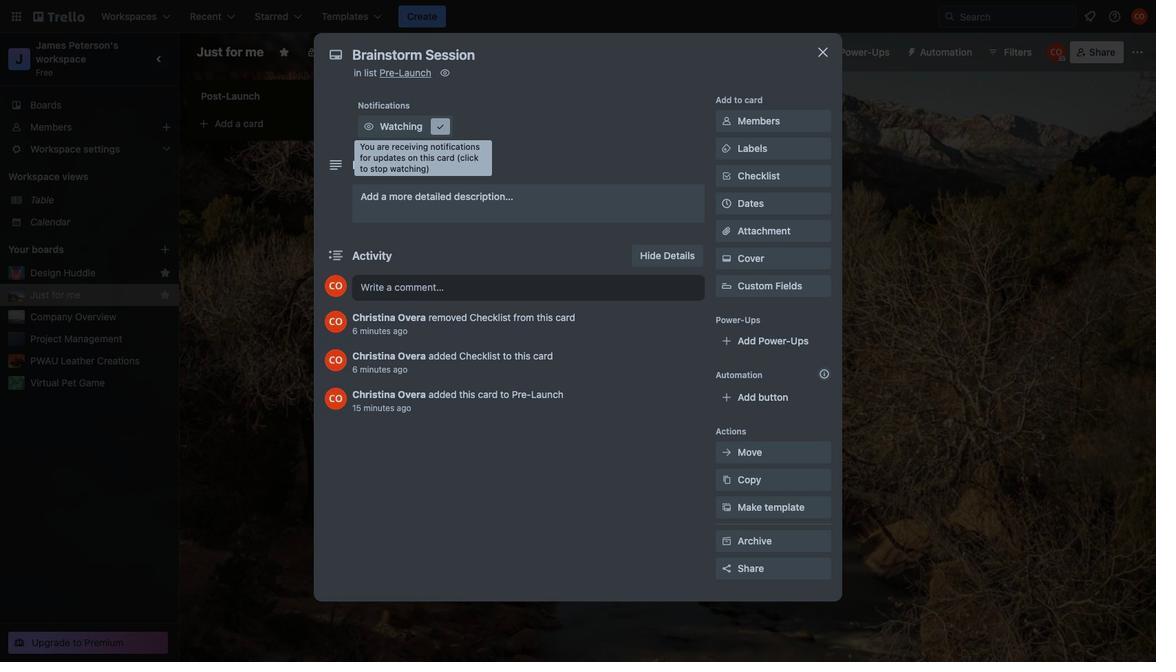 Task type: describe. For each thing, give the bounding box(es) containing it.
add board image
[[160, 244, 171, 255]]

close dialog image
[[815, 44, 832, 61]]

customize views image
[[431, 45, 445, 59]]

show menu image
[[1131, 45, 1145, 59]]

search image
[[945, 11, 956, 22]]

2 starred icon image from the top
[[160, 290, 171, 301]]

primary element
[[0, 0, 1157, 33]]

Board name text field
[[190, 41, 271, 63]]

Search field
[[956, 7, 1076, 26]]

Write a comment text field
[[352, 275, 705, 300]]



Task type: vqa. For each thing, say whether or not it's contained in the screenshot.
the bottom Heading 2
no



Task type: locate. For each thing, give the bounding box(es) containing it.
create from template… image
[[352, 118, 364, 129]]

star or unstar board image
[[279, 47, 290, 58]]

sm image
[[901, 41, 920, 61], [438, 66, 452, 80], [720, 114, 734, 128], [720, 252, 734, 266], [720, 501, 734, 515]]

sm image
[[362, 120, 376, 134], [434, 120, 448, 134], [720, 142, 734, 156], [720, 446, 734, 460], [720, 474, 734, 487], [720, 535, 734, 549]]

starred icon image
[[160, 268, 171, 279], [160, 290, 171, 301]]

0 notifications image
[[1082, 8, 1099, 25]]

1 starred icon image from the top
[[160, 268, 171, 279]]

your boards with 6 items element
[[8, 242, 139, 258]]

0 vertical spatial starred icon image
[[160, 268, 171, 279]]

christina overa (christinaovera) image
[[325, 311, 347, 333]]

1 vertical spatial starred icon image
[[160, 290, 171, 301]]

None text field
[[346, 43, 800, 67]]

open information menu image
[[1108, 10, 1122, 23]]

christina overa (christinaovera) image
[[1132, 8, 1148, 25], [1047, 43, 1066, 62], [325, 275, 347, 297], [325, 350, 347, 372], [325, 388, 347, 410]]



